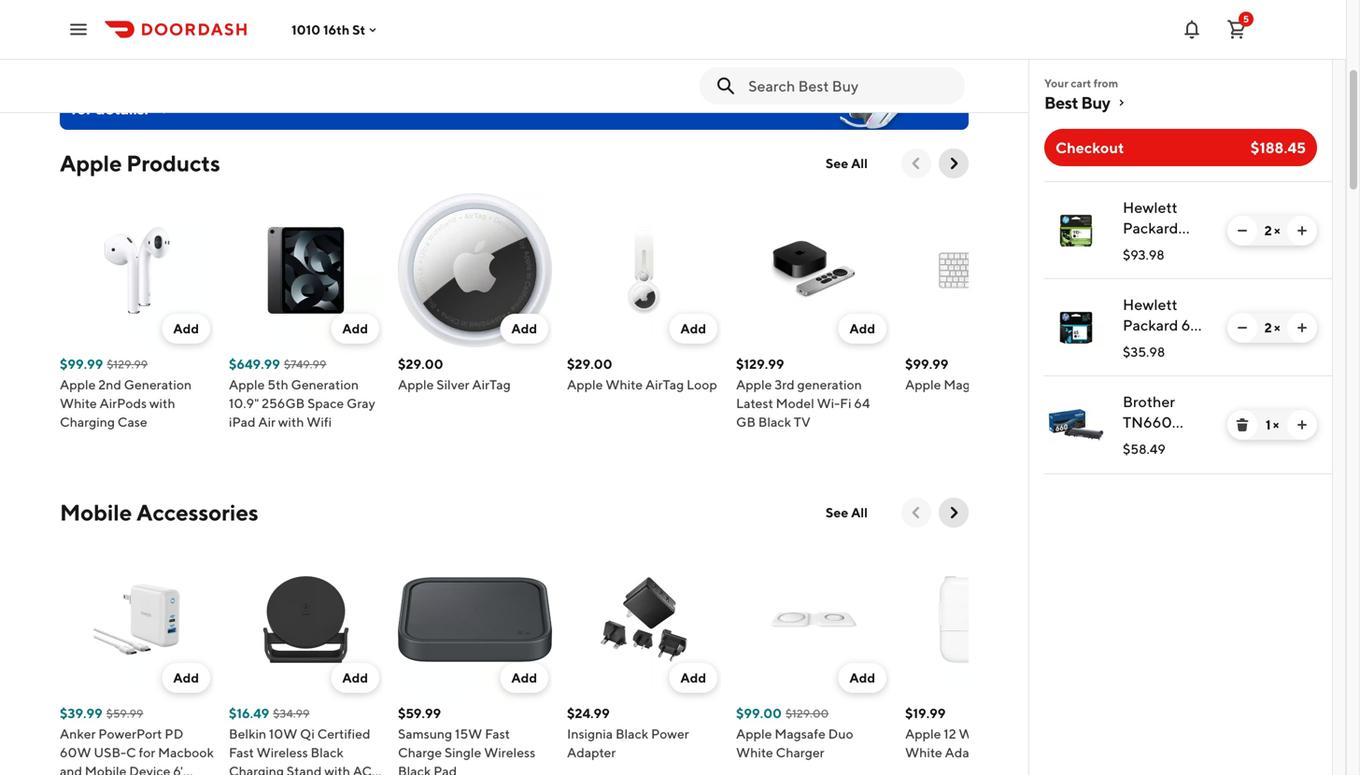Task type: vqa. For each thing, say whether or not it's contained in the screenshot.
the $0.00
no



Task type: describe. For each thing, give the bounding box(es) containing it.
$99.99 $129.99 apple 2nd generation white airpods with charging case
[[60, 357, 192, 430]]

cart
[[1071, 77, 1092, 90]]

$19.99 apple 12 watt usb power white adapter
[[906, 706, 1060, 761]]

generation for with
[[124, 377, 192, 393]]

refund
[[222, 74, 272, 94]]

airtag for white
[[646, 377, 684, 393]]

anker powerport pd 60w usb-c for macbook and mobile device 6' white changer with cable image
[[60, 543, 214, 697]]

power inside $24.99 insignia black power adapter
[[651, 727, 689, 742]]

2 × for $93.98
[[1265, 223, 1281, 238]]

5
[[1244, 14, 1250, 24]]

2 for $35.98
[[1265, 320, 1272, 336]]

64
[[855, 396, 871, 411]]

fast inside $59.99 samsung 15w fast charge single wireless black pad
[[485, 727, 510, 742]]

$99.00 $129.00 apple magsafe duo white charger
[[737, 706, 854, 761]]

add for $99.99 $129.99 apple 2nd generation white airpods with charging case
[[173, 321, 199, 336]]

10w
[[269, 727, 298, 742]]

st
[[352, 22, 366, 37]]

pd
[[165, 727, 184, 742]]

see all for apple products
[[826, 156, 868, 171]]

apple inside the $29.00 apple silver airtag
[[398, 377, 434, 393]]

notification bell image
[[1181, 18, 1204, 41]]

stand
[[287, 764, 322, 776]]

qi
[[300, 727, 315, 742]]

generation
[[798, 377, 862, 393]]

device
[[129, 764, 171, 776]]

watt
[[959, 727, 990, 742]]

apple inside the $649.99 $749.99 apple 5th generation 10.9" 256gb space gray ipad air with wifi
[[229, 377, 265, 393]]

power inside $19.99 apple 12 watt usb power white adapter
[[1022, 727, 1060, 742]]

loop
[[687, 377, 718, 393]]

charging inside the $99.99 $129.99 apple 2nd generation white airpods with charging case
[[60, 415, 115, 430]]

add for $29.00 apple white airtag loop
[[681, 321, 707, 336]]

12
[[944, 727, 957, 742]]

accessories
[[136, 500, 259, 526]]

buy
[[1082, 93, 1111, 113]]

2 horizontal spatial for
[[187, 74, 208, 94]]

$99.00
[[737, 706, 782, 722]]

latest
[[737, 396, 774, 411]]

tv
[[794, 415, 811, 430]]

$39.99
[[60, 706, 103, 722]]

$24.99
[[567, 706, 610, 722]]

best
[[1045, 93, 1079, 113]]

black inside $16.49 $34.99 belkin 10w qi certified fast wireless black charging stand with
[[311, 745, 344, 761]]

products
[[126, 150, 220, 177]]

with inside $16.49 $34.99 belkin 10w qi certified fast wireless black charging stand with
[[325, 764, 350, 776]]

add for $16.49 $34.99 belkin 10w qi certified fast wireless black charging stand with 
[[342, 671, 368, 686]]

next button of carousel image
[[945, 154, 964, 173]]

$29.00 for white
[[567, 357, 613, 372]]

apple products link
[[60, 149, 220, 179]]

60w
[[60, 745, 91, 761]]

wi-
[[817, 396, 840, 411]]

2 × for $35.98
[[1265, 320, 1281, 336]]

keyboard
[[984, 377, 1041, 393]]

$16.49
[[229, 706, 269, 722]]

magsafe
[[775, 727, 826, 742]]

add for $29.00 apple silver airtag
[[512, 321, 537, 336]]

$34.99
[[273, 708, 310, 721]]

insignia black power adapter image
[[567, 543, 722, 697]]

$29.00 apple white airtag loop
[[567, 357, 718, 393]]

black inside the $129.99 apple 3rd generation latest model wi-fi 64 gb black tv
[[759, 415, 792, 430]]

apple magsafe duo white charger image
[[737, 543, 891, 697]]

Search Best Buy search field
[[749, 76, 951, 96]]

apple products
[[60, 150, 220, 177]]

usb
[[992, 727, 1019, 742]]

× for $35.98
[[1275, 320, 1281, 336]]

add for $24.99 insignia black power adapter
[[681, 671, 707, 686]]

list containing 2 ×
[[1030, 181, 1333, 475]]

store
[[146, 74, 184, 94]]

$35.98
[[1123, 344, 1166, 360]]

1
[[1266, 417, 1271, 433]]

with inside the $99.99 $129.99 apple 2nd generation white airpods with charging case
[[149, 396, 175, 411]]

$129.99 apple 3rd generation latest model wi-fi 64 gb black tv
[[737, 357, 871, 430]]

usb-
[[94, 745, 126, 761]]

checkout
[[1056, 139, 1125, 157]]

return in-store for a refund with your receipt. click for details.
[[71, 74, 443, 118]]

see all link for products
[[815, 149, 880, 179]]

see all link for accessories
[[815, 498, 880, 528]]

click
[[406, 74, 443, 94]]

for inside $39.99 $59.99 anker powerport pd 60w usb-c for macbook and mobile device
[[139, 745, 155, 761]]

$99.99 for apple
[[60, 357, 103, 372]]

apple inside $99.00 $129.00 apple magsafe duo white charger
[[737, 727, 772, 742]]

generation for space
[[291, 377, 359, 393]]

and
[[60, 764, 82, 776]]

× for $93.98
[[1275, 223, 1281, 238]]

belkin 10w qi certified fast wireless black charging stand with ac adapter image
[[229, 543, 383, 697]]

apple 5th generation 10.9" 256gb space gray ipad air with wifi image
[[229, 193, 383, 348]]

$24.99 insignia black power adapter
[[567, 706, 689, 761]]

5 button
[[1219, 11, 1256, 48]]

15w
[[455, 727, 483, 742]]

$29.00 apple silver airtag
[[398, 357, 511, 393]]

2 for $93.98
[[1265, 223, 1272, 238]]

case
[[118, 415, 147, 430]]

your cart from
[[1045, 77, 1119, 90]]

charge
[[398, 745, 442, 761]]

$19.99
[[906, 706, 946, 722]]

remove item from cart image
[[1236, 418, 1251, 433]]

apple 3rd generation latest model wi-fi 64 gb black tv image
[[737, 193, 891, 348]]

space
[[308, 396, 344, 411]]

$58.49
[[1123, 442, 1166, 457]]

next button of carousel image
[[945, 504, 964, 522]]

model
[[776, 396, 815, 411]]

in-
[[126, 74, 146, 94]]

apple inside the $99.99 $129.99 apple 2nd generation white airpods with charging case
[[60, 377, 96, 393]]

details.
[[95, 98, 148, 118]]

wireless inside $16.49 $34.99 belkin 10w qi certified fast wireless black charging stand with
[[257, 745, 308, 761]]

pad
[[434, 764, 457, 776]]

open menu image
[[67, 18, 90, 41]]

apple 2nd generation white airpods with charging case image
[[60, 193, 214, 348]]

gray
[[347, 396, 375, 411]]

receipt.
[[346, 74, 403, 94]]

remove one from cart image for $93.98
[[1236, 223, 1251, 238]]

previous button of carousel image
[[908, 154, 926, 173]]

belkin
[[229, 727, 266, 742]]

$749.99
[[284, 358, 327, 371]]

mobile accessories link
[[60, 498, 259, 528]]

see for mobile accessories
[[826, 505, 849, 521]]

single
[[445, 745, 482, 761]]



Task type: locate. For each thing, give the bounding box(es) containing it.
2 $29.00 from the left
[[567, 357, 613, 372]]

0 vertical spatial see all link
[[815, 149, 880, 179]]

airpods
[[100, 396, 147, 411]]

apple inside $19.99 apple 12 watt usb power white adapter
[[906, 727, 942, 742]]

2 all from the top
[[852, 505, 868, 521]]

1 vertical spatial mobile
[[85, 764, 127, 776]]

0 vertical spatial ×
[[1275, 223, 1281, 238]]

$129.99 up 2nd
[[107, 358, 148, 371]]

2 generation from the left
[[291, 377, 359, 393]]

1 horizontal spatial generation
[[291, 377, 359, 393]]

1 vertical spatial see
[[826, 505, 849, 521]]

wireless right single at left
[[484, 745, 536, 761]]

your
[[1045, 77, 1069, 90]]

5 items, open order cart image
[[1226, 18, 1249, 41]]

all left previous button of carousel image
[[852, 505, 868, 521]]

1 $29.00 from the left
[[398, 357, 444, 372]]

with down 256gb
[[278, 415, 304, 430]]

1 add one to cart image from the top
[[1295, 223, 1310, 238]]

hewlett packard high-yield 910xl black ink cartridge image
[[1049, 203, 1105, 259]]

white inside $99.00 $129.00 apple magsafe duo white charger
[[737, 745, 774, 761]]

samsung 15w fast charge single wireless black pad image
[[398, 543, 552, 697]]

white left airpods
[[60, 396, 97, 411]]

with inside the $649.99 $749.99 apple 5th generation 10.9" 256gb space gray ipad air with wifi
[[278, 415, 304, 430]]

1 remove one from cart image from the top
[[1236, 223, 1251, 238]]

certified
[[317, 727, 371, 742]]

1 generation from the left
[[124, 377, 192, 393]]

airtag
[[472, 377, 511, 393], [646, 377, 684, 393]]

1 horizontal spatial $59.99
[[398, 706, 441, 722]]

all
[[852, 156, 868, 171], [852, 505, 868, 521]]

black
[[759, 415, 792, 430], [616, 727, 649, 742], [311, 745, 344, 761], [398, 764, 431, 776]]

black down 'latest'
[[759, 415, 792, 430]]

apple white airtag loop image
[[567, 193, 722, 348]]

0 horizontal spatial $29.00
[[398, 357, 444, 372]]

black down certified
[[311, 745, 344, 761]]

0 horizontal spatial wireless
[[257, 745, 308, 761]]

5th
[[268, 377, 289, 393]]

add for $39.99 $59.99 anker powerport pd 60w usb-c for macbook and mobile device 
[[173, 671, 199, 686]]

best buy
[[1045, 93, 1111, 113]]

ipad
[[229, 415, 256, 430]]

add for $59.99 samsung 15w fast charge single wireless black pad
[[512, 671, 537, 686]]

$99.99 apple magic keyboard
[[906, 357, 1041, 393]]

1 vertical spatial all
[[852, 505, 868, 521]]

1010
[[292, 22, 321, 37]]

256gb
[[262, 396, 305, 411]]

1 see all link from the top
[[815, 149, 880, 179]]

add one to cart image for $58.49
[[1295, 418, 1310, 433]]

2 2 × from the top
[[1265, 320, 1281, 336]]

airtag for silver
[[472, 377, 511, 393]]

anker
[[60, 727, 96, 742]]

1 horizontal spatial $29.00
[[567, 357, 613, 372]]

1 vertical spatial fast
[[229, 745, 254, 761]]

apple silver airtag image
[[398, 193, 552, 348]]

for left a
[[187, 74, 208, 94]]

mobile
[[60, 500, 132, 526], [85, 764, 127, 776]]

insignia
[[567, 727, 613, 742]]

0 vertical spatial remove one from cart image
[[1236, 223, 1251, 238]]

2 see all from the top
[[826, 505, 868, 521]]

adapter inside $19.99 apple 12 watt usb power white adapter
[[945, 745, 994, 761]]

$649.99
[[229, 357, 280, 372]]

1 2 × from the top
[[1265, 223, 1281, 238]]

with right airpods
[[149, 396, 175, 411]]

$93.98
[[1123, 247, 1165, 263]]

charger
[[776, 745, 825, 761]]

× for $58.49
[[1274, 417, 1280, 433]]

1 horizontal spatial power
[[1022, 727, 1060, 742]]

see all left previous button of carousel icon
[[826, 156, 868, 171]]

0 horizontal spatial fast
[[229, 745, 254, 761]]

1 power from the left
[[651, 727, 689, 742]]

1 see all from the top
[[826, 156, 868, 171]]

adapter down insignia
[[567, 745, 616, 761]]

a
[[211, 74, 219, 94]]

all for mobile accessories
[[852, 505, 868, 521]]

white down $99.00
[[737, 745, 774, 761]]

hewlett packard 65 standard capacity black ink cartridge image
[[1049, 300, 1105, 356]]

fast right 15w
[[485, 727, 510, 742]]

$129.00
[[786, 708, 829, 721]]

2 see from the top
[[826, 505, 849, 521]]

1 vertical spatial ×
[[1275, 320, 1281, 336]]

0 vertical spatial all
[[852, 156, 868, 171]]

0 vertical spatial fast
[[485, 727, 510, 742]]

$99.99 inside $99.99 apple magic keyboard
[[906, 357, 949, 372]]

best buy link
[[1045, 92, 1318, 114]]

see all link left previous button of carousel icon
[[815, 149, 880, 179]]

white inside $19.99 apple 12 watt usb power white adapter
[[906, 745, 943, 761]]

mobile inside $39.99 $59.99 anker powerport pd 60w usb-c for macbook and mobile device
[[85, 764, 127, 776]]

2 see all link from the top
[[815, 498, 880, 528]]

$59.99 inside $59.99 samsung 15w fast charge single wireless black pad
[[398, 706, 441, 722]]

$16.49 $34.99 belkin 10w qi certified fast wireless black charging stand with 
[[229, 706, 372, 776]]

with left your at the left top
[[275, 74, 307, 94]]

white inside the $99.99 $129.99 apple 2nd generation white airpods with charging case
[[60, 396, 97, 411]]

black inside $59.99 samsung 15w fast charge single wireless black pad
[[398, 764, 431, 776]]

see all for mobile accessories
[[826, 505, 868, 521]]

adapter down watt
[[945, 745, 994, 761]]

0 vertical spatial for
[[187, 74, 208, 94]]

airtag left loop
[[646, 377, 684, 393]]

1 vertical spatial add one to cart image
[[1295, 321, 1310, 336]]

samsung
[[398, 727, 453, 742]]

brother tn660 high-yield black toner cartridge image
[[1049, 397, 1105, 453]]

add one to cart image for $35.98
[[1295, 321, 1310, 336]]

1 horizontal spatial for
[[139, 745, 155, 761]]

see all left previous button of carousel image
[[826, 505, 868, 521]]

2 add one to cart image from the top
[[1295, 321, 1310, 336]]

$129.99 up 3rd
[[737, 357, 785, 372]]

add one to cart image for $93.98
[[1295, 223, 1310, 238]]

1 airtag from the left
[[472, 377, 511, 393]]

$99.99 up magic
[[906, 357, 949, 372]]

airtag inside $29.00 apple white airtag loop
[[646, 377, 684, 393]]

0 horizontal spatial charging
[[60, 415, 115, 430]]

1 horizontal spatial adapter
[[945, 745, 994, 761]]

1 $99.99 from the left
[[60, 357, 103, 372]]

$99.99 for magic
[[906, 357, 949, 372]]

all left previous button of carousel icon
[[852, 156, 868, 171]]

2nd
[[98, 377, 121, 393]]

apple inside the $129.99 apple 3rd generation latest model wi-fi 64 gb black tv
[[737, 377, 772, 393]]

black down charge
[[398, 764, 431, 776]]

10.9"
[[229, 396, 259, 411]]

apple inside $99.99 apple magic keyboard
[[906, 377, 942, 393]]

1 adapter from the left
[[567, 745, 616, 761]]

1 horizontal spatial charging
[[229, 764, 284, 776]]

with inside return in-store for a refund with your receipt. click for details.
[[275, 74, 307, 94]]

0 horizontal spatial $99.99
[[60, 357, 103, 372]]

2 vertical spatial ×
[[1274, 417, 1280, 433]]

$39.99 $59.99 anker powerport pd 60w usb-c for macbook and mobile device 
[[60, 706, 214, 776]]

charging inside $16.49 $34.99 belkin 10w qi certified fast wireless black charging stand with
[[229, 764, 284, 776]]

see
[[826, 156, 849, 171], [826, 505, 849, 521]]

charging down airpods
[[60, 415, 115, 430]]

your
[[310, 74, 343, 94]]

airtag inside the $29.00 apple silver airtag
[[472, 377, 511, 393]]

$99.99 up 2nd
[[60, 357, 103, 372]]

0 horizontal spatial $129.99
[[107, 358, 148, 371]]

$59.99 up samsung
[[398, 706, 441, 722]]

gb
[[737, 415, 756, 430]]

see left previous button of carousel image
[[826, 505, 849, 521]]

airtag right silver
[[472, 377, 511, 393]]

$649.99 $749.99 apple 5th generation 10.9" 256gb space gray ipad air with wifi
[[229, 357, 375, 430]]

mobile accessories
[[60, 500, 259, 526]]

0 vertical spatial 2 ×
[[1265, 223, 1281, 238]]

white down $19.99
[[906, 745, 943, 761]]

power right "usb"
[[1022, 727, 1060, 742]]

0 vertical spatial 2
[[1265, 223, 1272, 238]]

2 2 from the top
[[1265, 320, 1272, 336]]

generation up airpods
[[124, 377, 192, 393]]

0 horizontal spatial $59.99
[[106, 708, 143, 721]]

see down search best buy search box
[[826, 156, 849, 171]]

power right insignia
[[651, 727, 689, 742]]

1 vertical spatial charging
[[229, 764, 284, 776]]

fast down belkin
[[229, 745, 254, 761]]

c
[[126, 745, 136, 761]]

1 vertical spatial remove one from cart image
[[1236, 321, 1251, 336]]

wireless inside $59.99 samsung 15w fast charge single wireless black pad
[[484, 745, 536, 761]]

return
[[71, 74, 123, 94]]

$59.99 up powerport
[[106, 708, 143, 721]]

magic
[[944, 377, 981, 393]]

$129.99 inside the $129.99 apple 3rd generation latest model wi-fi 64 gb black tv
[[737, 357, 785, 372]]

with
[[275, 74, 307, 94], [149, 396, 175, 411], [278, 415, 304, 430], [325, 764, 350, 776]]

1 vertical spatial see all
[[826, 505, 868, 521]]

0 vertical spatial see all
[[826, 156, 868, 171]]

charging
[[60, 415, 115, 430], [229, 764, 284, 776]]

all for apple products
[[852, 156, 868, 171]]

for down return
[[71, 98, 92, 118]]

2 vertical spatial add one to cart image
[[1295, 418, 1310, 433]]

2 power from the left
[[1022, 727, 1060, 742]]

$59.99 samsung 15w fast charge single wireless black pad
[[398, 706, 536, 776]]

adapter
[[567, 745, 616, 761], [945, 745, 994, 761]]

2 adapter from the left
[[945, 745, 994, 761]]

0 vertical spatial charging
[[60, 415, 115, 430]]

0 horizontal spatial for
[[71, 98, 92, 118]]

1 vertical spatial for
[[71, 98, 92, 118]]

1010 16th st
[[292, 22, 366, 37]]

wireless down 10w
[[257, 745, 308, 761]]

previous button of carousel image
[[908, 504, 926, 522]]

apple inside $29.00 apple white airtag loop
[[567, 377, 603, 393]]

generation inside the $649.99 $749.99 apple 5th generation 10.9" 256gb space gray ipad air with wifi
[[291, 377, 359, 393]]

1 horizontal spatial wireless
[[484, 745, 536, 761]]

$59.99 inside $39.99 $59.99 anker powerport pd 60w usb-c for macbook and mobile device
[[106, 708, 143, 721]]

add button
[[162, 314, 210, 344], [162, 314, 210, 344], [331, 314, 379, 344], [331, 314, 379, 344], [500, 314, 549, 344], [500, 314, 549, 344], [670, 314, 718, 344], [670, 314, 718, 344], [839, 314, 887, 344], [839, 314, 887, 344], [162, 664, 210, 694], [162, 664, 210, 694], [331, 664, 379, 694], [331, 664, 379, 694], [500, 664, 549, 694], [500, 664, 549, 694], [670, 664, 718, 694], [670, 664, 718, 694], [839, 664, 887, 694], [839, 664, 887, 694]]

wireless
[[257, 745, 308, 761], [484, 745, 536, 761]]

$29.00 inside $29.00 apple white airtag loop
[[567, 357, 613, 372]]

1 ×
[[1266, 417, 1280, 433]]

$29.00 inside the $29.00 apple silver airtag
[[398, 357, 444, 372]]

0 vertical spatial mobile
[[60, 500, 132, 526]]

1 see from the top
[[826, 156, 849, 171]]

duo
[[829, 727, 854, 742]]

2 vertical spatial for
[[139, 745, 155, 761]]

1 all from the top
[[852, 156, 868, 171]]

0 horizontal spatial adapter
[[567, 745, 616, 761]]

apple
[[60, 150, 122, 177], [60, 377, 96, 393], [229, 377, 265, 393], [398, 377, 434, 393], [567, 377, 603, 393], [737, 377, 772, 393], [906, 377, 942, 393], [737, 727, 772, 742], [906, 727, 942, 742]]

2 remove one from cart image from the top
[[1236, 321, 1251, 336]]

list
[[1030, 181, 1333, 475]]

add for $649.99 $749.99 apple 5th generation 10.9" 256gb space gray ipad air with wifi
[[342, 321, 368, 336]]

1 horizontal spatial fast
[[485, 727, 510, 742]]

1 vertical spatial 2
[[1265, 320, 1272, 336]]

0 horizontal spatial airtag
[[472, 377, 511, 393]]

$129.99 inside the $99.99 $129.99 apple 2nd generation white airpods with charging case
[[107, 358, 148, 371]]

3rd
[[775, 377, 795, 393]]

0 vertical spatial add one to cart image
[[1295, 223, 1310, 238]]

generation
[[124, 377, 192, 393], [291, 377, 359, 393]]

add
[[173, 321, 199, 336], [342, 321, 368, 336], [512, 321, 537, 336], [681, 321, 707, 336], [850, 321, 876, 336], [173, 671, 199, 686], [342, 671, 368, 686], [512, 671, 537, 686], [681, 671, 707, 686], [850, 671, 876, 686]]

1 horizontal spatial $129.99
[[737, 357, 785, 372]]

$99.99 inside the $99.99 $129.99 apple 2nd generation white airpods with charging case
[[60, 357, 103, 372]]

fi
[[840, 396, 852, 411]]

add for $129.99 apple 3rd generation latest model wi-fi 64 gb black tv
[[850, 321, 876, 336]]

add one to cart image
[[1295, 223, 1310, 238], [1295, 321, 1310, 336], [1295, 418, 1310, 433]]

white left loop
[[606, 377, 643, 393]]

see all link left previous button of carousel image
[[815, 498, 880, 528]]

remove one from cart image for $35.98
[[1236, 321, 1251, 336]]

air
[[258, 415, 276, 430]]

white inside $29.00 apple white airtag loop
[[606, 377, 643, 393]]

2 airtag from the left
[[646, 377, 684, 393]]

0 vertical spatial see
[[826, 156, 849, 171]]

generation up "space"
[[291, 377, 359, 393]]

fast inside $16.49 $34.99 belkin 10w qi certified fast wireless black charging stand with
[[229, 745, 254, 761]]

16th
[[323, 22, 350, 37]]

1 wireless from the left
[[257, 745, 308, 761]]

silver
[[437, 377, 470, 393]]

black right insignia
[[616, 727, 649, 742]]

from
[[1094, 77, 1119, 90]]

1 2 from the top
[[1265, 223, 1272, 238]]

fast
[[485, 727, 510, 742], [229, 745, 254, 761]]

1 vertical spatial see all link
[[815, 498, 880, 528]]

add for $99.00 $129.00 apple magsafe duo white charger
[[850, 671, 876, 686]]

3 add one to cart image from the top
[[1295, 418, 1310, 433]]

black inside $24.99 insignia black power adapter
[[616, 727, 649, 742]]

1 horizontal spatial $99.99
[[906, 357, 949, 372]]

for right c
[[139, 745, 155, 761]]

wifi
[[307, 415, 332, 430]]

$188.45
[[1251, 139, 1307, 157]]

see for apple products
[[826, 156, 849, 171]]

with right stand
[[325, 764, 350, 776]]

2 wireless from the left
[[484, 745, 536, 761]]

2 $99.99 from the left
[[906, 357, 949, 372]]

adapter inside $24.99 insignia black power adapter
[[567, 745, 616, 761]]

1010 16th st button
[[292, 22, 381, 37]]

generation inside the $99.99 $129.99 apple 2nd generation white airpods with charging case
[[124, 377, 192, 393]]

remove one from cart image
[[1236, 223, 1251, 238], [1236, 321, 1251, 336]]

1 horizontal spatial airtag
[[646, 377, 684, 393]]

$29.00 for silver
[[398, 357, 444, 372]]

2
[[1265, 223, 1272, 238], [1265, 320, 1272, 336]]

1 vertical spatial 2 ×
[[1265, 320, 1281, 336]]

0 horizontal spatial power
[[651, 727, 689, 742]]

charging down belkin
[[229, 764, 284, 776]]

0 horizontal spatial generation
[[124, 377, 192, 393]]



